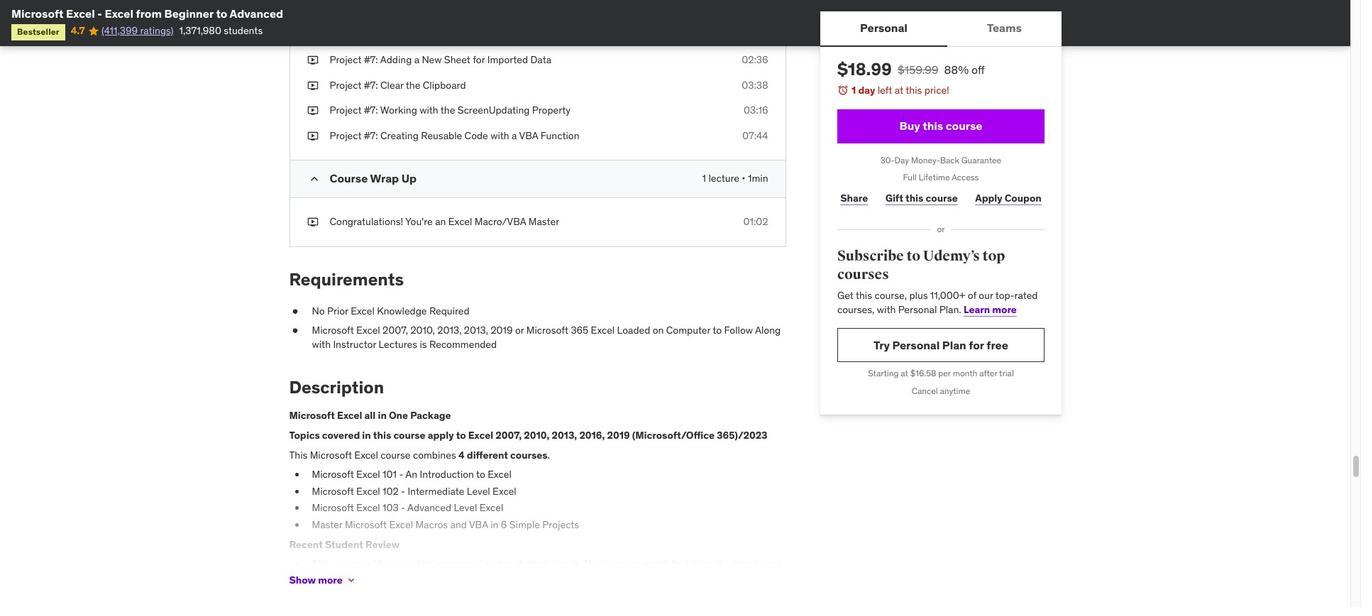 Task type: vqa. For each thing, say whether or not it's contained in the screenshot.
anytime
yes



Task type: locate. For each thing, give the bounding box(es) containing it.
trial
[[999, 368, 1014, 379]]

2007, up "different"
[[496, 429, 522, 442]]

this right buy
[[923, 119, 943, 133]]

1 vertical spatial much
[[312, 585, 337, 598]]

level down introduction
[[467, 485, 490, 498]]

tab list containing personal
[[820, 11, 1062, 47]]

0 vertical spatial xsmall image
[[307, 79, 318, 92]]

personal
[[860, 21, 908, 35], [898, 303, 937, 316], [892, 338, 940, 352]]

course, inside get this course, plus 11,000+ of our top-rated courses, with personal plan.
[[875, 289, 907, 302]]

gift
[[886, 192, 903, 204]]

personal inside button
[[860, 21, 908, 35]]

master
[[529, 215, 560, 228], [312, 518, 343, 531]]

1 vertical spatial courses
[[511, 448, 548, 461]]

try
[[874, 338, 890, 352]]

has
[[478, 557, 494, 570]]

2013,
[[438, 324, 462, 337], [464, 324, 489, 337], [552, 429, 577, 442]]

on inside microsoft excel all in one package topics covered in this course apply to excel 2007, 2010, 2013, 2016, 2019 (microsoft/office 365)/2023 this microsoft excel course combines 4 different courses . microsoft excel 101 - an introduction to excel microsoft excel 102 - intermediate level excel microsoft excel 103 - advanced level excel master microsoft excel macros and vba in 6 simple projects recent student review " you sir are a life saver. not everyone has the ability to teach. thank you so much for taking the time to put together an amazing course bro. if anyone doubts buying this course, don't doubt it, buy it. i've learned so much in this course. hope more courses are on the way because i'd buy every single one of them. thanks again bro. god bless you and your family.
[[508, 585, 520, 598]]

computer
[[667, 324, 711, 337]]

from
[[136, 6, 162, 21]]

more up your
[[429, 585, 452, 598]]

1 project from the top
[[330, 53, 362, 66]]

buy
[[900, 119, 920, 133]]

personal inside get this course, plus 11,000+ of our top-rated courses, with personal plan.
[[898, 303, 937, 316]]

2 #7: from the top
[[364, 79, 378, 91]]

with right code
[[491, 129, 510, 142]]

1 #7: from the top
[[364, 53, 378, 66]]

0 vertical spatial 1
[[852, 84, 856, 97]]

0 vertical spatial course,
[[875, 289, 907, 302]]

1 vertical spatial at
[[901, 368, 908, 379]]

vba left 6
[[469, 518, 488, 531]]

to left the follow
[[713, 324, 722, 337]]

buy right i'd in the left bottom of the page
[[611, 585, 627, 598]]

much up doubt
[[643, 557, 668, 570]]

1 horizontal spatial on
[[653, 324, 664, 337]]

instructor
[[333, 338, 376, 351]]

1 horizontal spatial much
[[643, 557, 668, 570]]

at inside starting at $16.58 per month after trial cancel anytime
[[901, 368, 908, 379]]

personal up $18.99
[[860, 21, 908, 35]]

1 vertical spatial bro.
[[339, 599, 356, 607]]

so up don't
[[630, 557, 641, 570]]

course down lifetime
[[926, 192, 958, 204]]

0 vertical spatial level
[[467, 485, 490, 498]]

1 horizontal spatial bro.
[[438, 571, 455, 584]]

0 horizontal spatial 2019
[[491, 324, 513, 337]]

more inside microsoft excel all in one package topics covered in this course apply to excel 2007, 2010, 2013, 2016, 2019 (microsoft/office 365)/2023 this microsoft excel course combines 4 different courses . microsoft excel 101 - an introduction to excel microsoft excel 102 - intermediate level excel microsoft excel 103 - advanced level excel master microsoft excel macros and vba in 6 simple projects recent student review " you sir are a life saver. not everyone has the ability to teach. thank you so much for taking the time to put together an amazing course bro. if anyone doubts buying this course, don't doubt it, buy it. i've learned so much in this course. hope more courses are on the way because i'd buy every single one of them. thanks again bro. god bless you and your family.
[[429, 585, 452, 598]]

0 horizontal spatial 1
[[703, 172, 706, 185]]

2 horizontal spatial a
[[512, 129, 517, 142]]

the right "clear"
[[406, 79, 421, 91]]

- right 102
[[401, 485, 405, 498]]

for inside microsoft excel all in one package topics covered in this course apply to excel 2007, 2010, 2013, 2016, 2019 (microsoft/office 365)/2023 this microsoft excel course combines 4 different courses . microsoft excel 101 - an introduction to excel microsoft excel 102 - intermediate level excel microsoft excel 103 - advanced level excel master microsoft excel macros and vba in 6 simple projects recent student review " you sir are a life saver. not everyone has the ability to teach. thank you so much for taking the time to put together an amazing course bro. if anyone doubts buying this course, don't doubt it, buy it. i've learned so much in this course. hope more courses are on the way because i'd buy every single one of them. thanks again bro. god bless you and your family.
[[670, 557, 682, 570]]

and right macros
[[451, 518, 467, 531]]

courses down the subscribe at the right top of the page
[[837, 265, 889, 283]]

xsmall image
[[307, 79, 318, 92], [307, 104, 318, 118], [289, 324, 301, 338]]

advanced up macros
[[408, 502, 452, 514]]

2010, inside microsoft excel all in one package topics covered in this course apply to excel 2007, 2010, 2013, 2016, 2019 (microsoft/office 365)/2023 this microsoft excel course combines 4 different courses . microsoft excel 101 - an introduction to excel microsoft excel 102 - intermediate level excel microsoft excel 103 - advanced level excel master microsoft excel macros and vba in 6 simple projects recent student review " you sir are a life saver. not everyone has the ability to teach. thank you so much for taking the time to put together an amazing course bro. if anyone doubts buying this course, don't doubt it, buy it. i've learned so much in this course. hope more courses are on the way because i'd buy every single one of them. thanks again bro. god bless you and your family.
[[524, 429, 550, 442]]

0 vertical spatial or
[[937, 224, 945, 234]]

xsmall image for project #7: working with the screenupdating property
[[307, 104, 318, 118]]

or up udemy's
[[937, 224, 945, 234]]

doubts
[[500, 571, 531, 584]]

3 project from the top
[[330, 104, 362, 117]]

at left $16.58
[[901, 368, 908, 379]]

1 horizontal spatial course,
[[875, 289, 907, 302]]

102
[[383, 485, 399, 498]]

2 horizontal spatial more
[[992, 303, 1017, 316]]

courses
[[837, 265, 889, 283], [511, 448, 548, 461], [455, 585, 489, 598]]

project for project #7: creating reusable code with a vba function
[[330, 129, 362, 142]]

this down $159.99
[[906, 84, 922, 97]]

#7: left "clear"
[[364, 79, 378, 91]]

combines
[[413, 448, 456, 461]]

07:44
[[743, 129, 769, 142]]

show
[[289, 574, 316, 586]]

0 vertical spatial 2010,
[[411, 324, 435, 337]]

4 project from the top
[[330, 129, 362, 142]]

project left adding
[[330, 53, 362, 66]]

0 vertical spatial courses
[[837, 265, 889, 283]]

screenupdating
[[458, 104, 530, 117]]

plan.
[[939, 303, 961, 316]]

master up the 'student'
[[312, 518, 343, 531]]

1 vertical spatial 2007,
[[496, 429, 522, 442]]

microsoft excel - excel from beginner to advanced
[[11, 6, 283, 21]]

1 horizontal spatial 2019
[[607, 429, 630, 442]]

and down hope
[[423, 599, 440, 607]]

the
[[406, 79, 421, 91], [441, 104, 455, 117], [496, 557, 511, 570], [714, 557, 729, 570], [522, 585, 536, 598]]

working
[[380, 104, 417, 117]]

2 horizontal spatial for
[[969, 338, 984, 352]]

are right sir
[[348, 557, 363, 570]]

with right the courses,
[[877, 303, 896, 316]]

2010, up the .
[[524, 429, 550, 442]]

0 horizontal spatial of
[[703, 585, 712, 598]]

to up buying
[[542, 557, 551, 570]]

1 horizontal spatial more
[[429, 585, 452, 598]]

personal up $16.58
[[892, 338, 940, 352]]

2010, inside microsoft excel 2007, 2010, 2013, 2013, 2019 or microsoft 365 excel loaded on computer to follow along with instructor lectures is recommended
[[411, 324, 435, 337]]

2010, up is
[[411, 324, 435, 337]]

on down doubts on the left of page
[[508, 585, 520, 598]]

0 horizontal spatial and
[[423, 599, 440, 607]]

on right loaded
[[653, 324, 664, 337]]

0 vertical spatial master
[[529, 215, 560, 228]]

off
[[972, 62, 985, 77]]

1,371,980 students
[[179, 24, 263, 37]]

along
[[755, 324, 781, 337]]

personal button
[[820, 11, 947, 45]]

0 horizontal spatial buy
[[611, 585, 627, 598]]

0 vertical spatial so
[[630, 557, 641, 570]]

you down hope
[[405, 599, 421, 607]]

course down one
[[394, 429, 426, 442]]

365
[[571, 324, 589, 337]]

a left "life" at the bottom of the page
[[365, 557, 370, 570]]

your
[[442, 599, 461, 607]]

master inside microsoft excel all in one package topics covered in this course apply to excel 2007, 2010, 2013, 2016, 2019 (microsoft/office 365)/2023 this microsoft excel course combines 4 different courses . microsoft excel 101 - an introduction to excel microsoft excel 102 - intermediate level excel microsoft excel 103 - advanced level excel master microsoft excel macros and vba in 6 simple projects recent student review " you sir are a life saver. not everyone has the ability to teach. thank you so much for taking the time to put together an amazing course bro. if anyone doubts buying this course, don't doubt it, buy it. i've learned so much in this course. hope more courses are on the way because i'd buy every single one of them. thanks again bro. god bless you and your family.
[[312, 518, 343, 531]]

back
[[940, 154, 960, 165]]

macro/vba
[[475, 215, 526, 228]]

1 horizontal spatial are
[[492, 585, 506, 598]]

tab list
[[820, 11, 1062, 47]]

1 horizontal spatial 2007,
[[496, 429, 522, 442]]

udemy's
[[923, 247, 980, 265]]

month
[[953, 368, 978, 379]]

teach.
[[553, 557, 580, 570]]

1min
[[748, 172, 769, 185]]

1 horizontal spatial an
[[435, 215, 446, 228]]

0 vertical spatial a
[[414, 53, 420, 66]]

are down doubts on the left of page
[[492, 585, 506, 598]]

and
[[451, 518, 467, 531], [423, 599, 440, 607]]

103
[[383, 502, 399, 514]]

follow
[[725, 324, 753, 337]]

for up it,
[[670, 557, 682, 570]]

xsmall image for project #7: adding a new sheet for imported data
[[307, 53, 318, 67]]

1 vertical spatial an
[[353, 571, 363, 584]]

#7: left adding
[[364, 53, 378, 66]]

1 horizontal spatial so
[[765, 571, 776, 584]]

or inside microsoft excel 2007, 2010, 2013, 2013, 2019 or microsoft 365 excel loaded on computer to follow along with instructor lectures is recommended
[[515, 324, 524, 337]]

course, left plus
[[875, 289, 907, 302]]

1 horizontal spatial 2010,
[[524, 429, 550, 442]]

1 vertical spatial course,
[[584, 571, 617, 584]]

hope
[[403, 585, 427, 598]]

an left amazing
[[353, 571, 363, 584]]

0 horizontal spatial vba
[[469, 518, 488, 531]]

0 vertical spatial and
[[451, 518, 467, 531]]

single
[[655, 585, 682, 598]]

0 vertical spatial at
[[895, 84, 904, 97]]

a down screenupdating
[[512, 129, 517, 142]]

1 horizontal spatial or
[[937, 224, 945, 234]]

at right left
[[895, 84, 904, 97]]

this right gift
[[906, 192, 924, 204]]

so down the put
[[765, 571, 776, 584]]

#7:
[[364, 53, 378, 66], [364, 79, 378, 91], [364, 104, 378, 117], [364, 129, 378, 142]]

level down intermediate
[[454, 502, 477, 514]]

xsmall image for project #7: creating reusable code with a vba function
[[307, 129, 318, 143]]

0 horizontal spatial 2010,
[[411, 324, 435, 337]]

1 vertical spatial and
[[423, 599, 440, 607]]

0 horizontal spatial 2007,
[[383, 324, 408, 337]]

1 horizontal spatial master
[[529, 215, 560, 228]]

adding
[[380, 53, 412, 66]]

1 horizontal spatial you
[[612, 557, 628, 570]]

lecture
[[709, 172, 740, 185]]

courses up 'family.'
[[455, 585, 489, 598]]

2 vertical spatial courses
[[455, 585, 489, 598]]

i'd
[[598, 585, 608, 598]]

you're
[[405, 215, 433, 228]]

creating
[[381, 129, 419, 142]]

1 horizontal spatial 1
[[852, 84, 856, 97]]

access
[[952, 172, 979, 183]]

up
[[402, 171, 417, 186]]

2 horizontal spatial courses
[[837, 265, 889, 283]]

3 #7: from the top
[[364, 104, 378, 117]]

0 horizontal spatial so
[[630, 557, 641, 570]]

this
[[906, 84, 922, 97], [923, 119, 943, 133], [906, 192, 924, 204], [856, 289, 872, 302], [373, 429, 391, 442], [565, 571, 582, 584], [349, 585, 366, 598]]

0 vertical spatial bro.
[[438, 571, 455, 584]]

more inside button
[[318, 574, 343, 586]]

or left 365
[[515, 324, 524, 337]]

1 right alarm image
[[852, 84, 856, 97]]

much up again
[[312, 585, 337, 598]]

1 horizontal spatial for
[[670, 557, 682, 570]]

vba left function
[[519, 129, 538, 142]]

0 horizontal spatial much
[[312, 585, 337, 598]]

- right 103
[[401, 502, 405, 514]]

project up course
[[330, 129, 362, 142]]

subscribe
[[837, 247, 904, 265]]

after
[[980, 368, 998, 379]]

#7: left creating
[[364, 129, 378, 142]]

1 horizontal spatial advanced
[[408, 502, 452, 514]]

0 vertical spatial on
[[653, 324, 664, 337]]

everyone
[[435, 557, 476, 570]]

this inside get this course, plus 11,000+ of our top-rated courses, with personal plan.
[[856, 289, 872, 302]]

bro. left the god
[[339, 599, 356, 607]]

courses right "different"
[[511, 448, 548, 461]]

because
[[558, 585, 596, 598]]

simple
[[510, 518, 540, 531]]

doubt
[[644, 571, 670, 584]]

0 horizontal spatial or
[[515, 324, 524, 337]]

with left instructor
[[312, 338, 331, 351]]

of left our
[[968, 289, 977, 302]]

amazing
[[366, 571, 403, 584]]

xsmall image
[[307, 53, 318, 67], [307, 129, 318, 143], [307, 215, 318, 229], [289, 304, 301, 318], [346, 575, 357, 586]]

anytime
[[940, 386, 970, 396]]

congratulations! you're an excel macro/vba master
[[330, 215, 560, 228]]

cancel
[[912, 386, 938, 396]]

course, up i'd in the left bottom of the page
[[584, 571, 617, 584]]

4 #7: from the top
[[364, 129, 378, 142]]

1 vertical spatial 2019
[[607, 429, 630, 442]]

0 horizontal spatial more
[[318, 574, 343, 586]]

1 vertical spatial 2010,
[[524, 429, 550, 442]]

1 vertical spatial 1
[[703, 172, 706, 185]]

course
[[330, 171, 368, 186]]

1 horizontal spatial and
[[451, 518, 467, 531]]

0 horizontal spatial for
[[473, 53, 485, 66]]

2007,
[[383, 324, 408, 337], [496, 429, 522, 442]]

0 vertical spatial much
[[643, 557, 668, 570]]

show more
[[289, 574, 343, 586]]

0 horizontal spatial course,
[[584, 571, 617, 584]]

course,
[[875, 289, 907, 302], [584, 571, 617, 584]]

advanced up students
[[230, 6, 283, 21]]

0 horizontal spatial bro.
[[339, 599, 356, 607]]

xsmall image for project #7: clear the clipboard
[[307, 79, 318, 92]]

1 left lecture
[[703, 172, 706, 185]]

an right you're
[[435, 215, 446, 228]]

0 vertical spatial buy
[[683, 571, 699, 584]]

thank
[[582, 557, 610, 570]]

course inside button
[[946, 119, 983, 133]]

0 horizontal spatial an
[[353, 571, 363, 584]]

1 vertical spatial or
[[515, 324, 524, 337]]

buy up one
[[683, 571, 699, 584]]

sir
[[335, 557, 346, 570]]

0 vertical spatial 2019
[[491, 324, 513, 337]]

apply
[[428, 429, 454, 442]]

with inside get this course, plus 11,000+ of our top-rated courses, with personal plan.
[[877, 303, 896, 316]]

project left "working"
[[330, 104, 362, 117]]

learned
[[730, 571, 763, 584]]

#7: left "working"
[[364, 104, 378, 117]]

1 vertical spatial on
[[508, 585, 520, 598]]

1 vertical spatial buy
[[611, 585, 627, 598]]

0 horizontal spatial on
[[508, 585, 520, 598]]

0 vertical spatial personal
[[860, 21, 908, 35]]

alarm image
[[837, 84, 849, 96]]

0 vertical spatial advanced
[[230, 6, 283, 21]]

a inside microsoft excel all in one package topics covered in this course apply to excel 2007, 2010, 2013, 2016, 2019 (microsoft/office 365)/2023 this microsoft excel course combines 4 different courses . microsoft excel 101 - an introduction to excel microsoft excel 102 - intermediate level excel microsoft excel 103 - advanced level excel master microsoft excel macros and vba in 6 simple projects recent student review " you sir are a life saver. not everyone has the ability to teach. thank you so much for taking the time to put together an amazing course bro. if anyone doubts buying this course, don't doubt it, buy it. i've learned so much in this course. hope more courses are on the way because i'd buy every single one of them. thanks again bro. god bless you and your family.
[[365, 557, 370, 570]]

the down 'clipboard'
[[441, 104, 455, 117]]

to left udemy's
[[907, 247, 921, 265]]

for left free
[[969, 338, 984, 352]]

don't
[[619, 571, 641, 584]]

0 vertical spatial you
[[612, 557, 628, 570]]

0 horizontal spatial a
[[365, 557, 370, 570]]

this inside button
[[923, 119, 943, 133]]

on
[[653, 324, 664, 337], [508, 585, 520, 598]]

2007, up 'lectures'
[[383, 324, 408, 337]]

you
[[317, 557, 333, 570]]

0 vertical spatial for
[[473, 53, 485, 66]]

1 vertical spatial advanced
[[408, 502, 452, 514]]

(411,399 ratings)
[[102, 24, 174, 37]]

course up back
[[946, 119, 983, 133]]

starting at $16.58 per month after trial cancel anytime
[[868, 368, 1014, 396]]

2 vertical spatial a
[[365, 557, 370, 570]]

2019 up recommended
[[491, 324, 513, 337]]

1 vertical spatial are
[[492, 585, 506, 598]]

$18.99 $159.99 88% off
[[837, 58, 985, 80]]

project
[[330, 53, 362, 66], [330, 79, 362, 91], [330, 104, 362, 117], [330, 129, 362, 142]]

in right all on the bottom left
[[378, 409, 387, 422]]

a left new
[[414, 53, 420, 66]]

project for project #7: clear the clipboard
[[330, 79, 362, 91]]

to left the put
[[753, 557, 762, 570]]

1 vertical spatial personal
[[898, 303, 937, 316]]

1 vertical spatial for
[[969, 338, 984, 352]]

1 vertical spatial vba
[[469, 518, 488, 531]]

2 project from the top
[[330, 79, 362, 91]]

0 horizontal spatial master
[[312, 518, 343, 531]]

for right sheet
[[473, 53, 485, 66]]

imported
[[488, 53, 528, 66]]

bro. left if
[[438, 571, 455, 584]]

this up the courses,
[[856, 289, 872, 302]]

more down you
[[318, 574, 343, 586]]

0 horizontal spatial you
[[405, 599, 421, 607]]

small image
[[307, 172, 321, 186]]

1 vertical spatial master
[[312, 518, 343, 531]]

apply coupon button
[[972, 184, 1045, 212]]

1 vertical spatial of
[[703, 585, 712, 598]]

the left way
[[522, 585, 536, 598]]

master right macro/vba at left
[[529, 215, 560, 228]]

1 vertical spatial xsmall image
[[307, 104, 318, 118]]

2019 right "2016,"
[[607, 429, 630, 442]]

personal down plus
[[898, 303, 937, 316]]

more down top- in the top of the page
[[992, 303, 1017, 316]]

project #7: clear the clipboard
[[330, 79, 466, 91]]

0 vertical spatial of
[[968, 289, 977, 302]]

are
[[348, 557, 363, 570], [492, 585, 506, 598]]

you up don't
[[612, 557, 628, 570]]

apply
[[975, 192, 1003, 204]]

2 horizontal spatial 2013,
[[552, 429, 577, 442]]

of down the it.
[[703, 585, 712, 598]]

project left "clear"
[[330, 79, 362, 91]]

one
[[684, 585, 701, 598]]



Task type: describe. For each thing, give the bounding box(es) containing it.
01:02
[[744, 215, 769, 228]]

03:16
[[744, 104, 769, 117]]

vba inside microsoft excel all in one package topics covered in this course apply to excel 2007, 2010, 2013, 2016, 2019 (microsoft/office 365)/2023 this microsoft excel course combines 4 different courses . microsoft excel 101 - an introduction to excel microsoft excel 102 - intermediate level excel microsoft excel 103 - advanced level excel master microsoft excel macros and vba in 6 simple projects recent student review " you sir are a life saver. not everyone has the ability to teach. thank you so much for taking the time to put together an amazing course bro. if anyone doubts buying this course, don't doubt it, buy it. i've learned so much in this course. hope more courses are on the way because i'd buy every single one of them. thanks again bro. god bless you and your family.
[[469, 518, 488, 531]]

package
[[411, 409, 451, 422]]

1 vertical spatial so
[[765, 571, 776, 584]]

2007, inside microsoft excel 2007, 2010, 2013, 2013, 2019 or microsoft 365 excel loaded on computer to follow along with instructor lectures is recommended
[[383, 324, 408, 337]]

course.
[[368, 585, 400, 598]]

course up 101
[[381, 448, 411, 461]]

topics
[[289, 429, 320, 442]]

project for project #7: working with the screenupdating property
[[330, 104, 362, 117]]

to inside subscribe to udemy's top courses
[[907, 247, 921, 265]]

top-
[[996, 289, 1015, 302]]

macros
[[416, 518, 448, 531]]

plus
[[909, 289, 928, 302]]

thanks
[[742, 585, 774, 598]]

function
[[541, 129, 580, 142]]

review
[[366, 538, 400, 551]]

with up reusable on the left of the page
[[420, 104, 439, 117]]

this
[[289, 448, 308, 461]]

to down "different"
[[476, 468, 486, 481]]

saver.
[[389, 557, 414, 570]]

sheet
[[444, 53, 471, 66]]

project for project #7: adding a new sheet for imported data
[[330, 53, 362, 66]]

in down together
[[339, 585, 347, 598]]

02:36
[[742, 53, 769, 66]]

0 vertical spatial an
[[435, 215, 446, 228]]

0 horizontal spatial advanced
[[230, 6, 283, 21]]

365)/2023
[[717, 429, 768, 442]]

- up "(411,399"
[[97, 6, 102, 21]]

1 vertical spatial level
[[454, 502, 477, 514]]

to inside microsoft excel 2007, 2010, 2013, 2013, 2019 or microsoft 365 excel loaded on computer to follow along with instructor lectures is recommended
[[713, 324, 722, 337]]

in down all on the bottom left
[[362, 429, 371, 442]]

2 vertical spatial personal
[[892, 338, 940, 352]]

this down all on the bottom left
[[373, 429, 391, 442]]

code
[[465, 129, 488, 142]]

with inside microsoft excel 2007, 2010, 2013, 2013, 2019 or microsoft 365 excel loaded on computer to follow along with instructor lectures is recommended
[[312, 338, 331, 351]]

1 horizontal spatial 2013,
[[464, 324, 489, 337]]

get
[[837, 289, 854, 302]]

the right has
[[496, 557, 511, 570]]

- left the an on the left bottom
[[399, 468, 404, 481]]

price!
[[925, 84, 949, 97]]

bestseller
[[17, 27, 59, 37]]

the up i've
[[714, 557, 729, 570]]

$16.58
[[910, 368, 936, 379]]

projects
[[543, 518, 580, 531]]

to up 1,371,980 students
[[216, 6, 227, 21]]

6
[[501, 518, 507, 531]]

bless
[[379, 599, 403, 607]]

advanced inside microsoft excel all in one package topics covered in this course apply to excel 2007, 2010, 2013, 2016, 2019 (microsoft/office 365)/2023 this microsoft excel course combines 4 different courses . microsoft excel 101 - an introduction to excel microsoft excel 102 - intermediate level excel microsoft excel 103 - advanced level excel master microsoft excel macros and vba in 6 simple projects recent student review " you sir are a life saver. not everyone has the ability to teach. thank you so much for taking the time to put together an amazing course bro. if anyone doubts buying this course, don't doubt it, buy it. i've learned so much in this course. hope more courses are on the way because i'd buy every single one of them. thanks again bro. god bless you and your family.
[[408, 502, 452, 514]]

xsmall image for congratulations! you're an excel macro/vba master
[[307, 215, 318, 229]]

teams button
[[947, 11, 1062, 45]]

lectures
[[379, 338, 418, 351]]

time
[[731, 557, 751, 570]]

buying
[[533, 571, 563, 584]]

no
[[312, 304, 325, 317]]

gift this course link
[[882, 184, 961, 212]]

#7: for creating
[[364, 129, 378, 142]]

per
[[938, 368, 951, 379]]

$159.99
[[898, 62, 939, 77]]

course wrap up
[[330, 171, 417, 186]]

to up 4
[[456, 429, 466, 442]]

1 for 1 day left at this price!
[[852, 84, 856, 97]]

1 day left at this price!
[[852, 84, 949, 97]]

wrap
[[370, 171, 399, 186]]

free
[[987, 338, 1009, 352]]

2007, inside microsoft excel all in one package topics covered in this course apply to excel 2007, 2010, 2013, 2016, 2019 (microsoft/office 365)/2023 this microsoft excel course combines 4 different courses . microsoft excel 101 - an introduction to excel microsoft excel 102 - intermediate level excel microsoft excel 103 - advanced level excel master microsoft excel macros and vba in 6 simple projects recent student review " you sir are a life saver. not everyone has the ability to teach. thank you so much for taking the time to put together an amazing course bro. if anyone doubts buying this course, don't doubt it, buy it. i've learned so much in this course. hope more courses are on the way because i'd buy every single one of them. thanks again bro. god bless you and your family.
[[496, 429, 522, 442]]

anyone
[[466, 571, 498, 584]]

microsoft excel all in one package topics covered in this course apply to excel 2007, 2010, 2013, 2016, 2019 (microsoft/office 365)/2023 this microsoft excel course combines 4 different courses . microsoft excel 101 - an introduction to excel microsoft excel 102 - intermediate level excel microsoft excel 103 - advanced level excel master microsoft excel macros and vba in 6 simple projects recent student review " you sir are a life saver. not everyone has the ability to teach. thank you so much for taking the time to put together an amazing course bro. if anyone doubts buying this course, don't doubt it, buy it. i've learned so much in this course. hope more courses are on the way because i'd buy every single one of them. thanks again bro. god bless you and your family.
[[289, 409, 780, 607]]

ratings)
[[140, 24, 174, 37]]

2013, inside microsoft excel all in one package topics covered in this course apply to excel 2007, 2010, 2013, 2016, 2019 (microsoft/office 365)/2023 this microsoft excel course combines 4 different courses . microsoft excel 101 - an introduction to excel microsoft excel 102 - intermediate level excel microsoft excel 103 - advanced level excel master microsoft excel macros and vba in 6 simple projects recent student review " you sir are a life saver. not everyone has the ability to teach. thank you so much for taking the time to put together an amazing course bro. if anyone doubts buying this course, don't doubt it, buy it. i've learned so much in this course. hope more courses are on the way because i'd buy every single one of them. thanks again bro. god bless you and your family.
[[552, 429, 577, 442]]

course down not
[[405, 571, 435, 584]]

introduction
[[420, 468, 474, 481]]

new
[[422, 53, 442, 66]]

2019 inside microsoft excel 2007, 2010, 2013, 2013, 2019 or microsoft 365 excel loaded on computer to follow along with instructor lectures is recommended
[[491, 324, 513, 337]]

knowledge
[[377, 304, 427, 317]]

share
[[840, 192, 868, 204]]

teams
[[987, 21, 1022, 35]]

our
[[979, 289, 993, 302]]

is
[[420, 338, 427, 351]]

every
[[629, 585, 653, 598]]

in left 6
[[491, 518, 499, 531]]

for inside try personal plan for free link
[[969, 338, 984, 352]]

students
[[224, 24, 263, 37]]

not
[[417, 557, 433, 570]]

apply coupon
[[975, 192, 1042, 204]]

learn
[[964, 303, 990, 316]]

together
[[312, 571, 350, 584]]

#7: for adding
[[364, 53, 378, 66]]

loaded
[[617, 324, 651, 337]]

on inside microsoft excel 2007, 2010, 2013, 2013, 2019 or microsoft 365 excel loaded on computer to follow along with instructor lectures is recommended
[[653, 324, 664, 337]]

try personal plan for free
[[874, 338, 1009, 352]]

project #7: adding a new sheet for imported data
[[330, 53, 552, 66]]

buy this course button
[[837, 109, 1045, 143]]

4.7
[[71, 24, 85, 37]]

congratulations!
[[330, 215, 403, 228]]

try personal plan for free link
[[837, 328, 1045, 362]]

more for show more
[[318, 574, 343, 586]]

one
[[389, 409, 408, 422]]

courses inside subscribe to udemy's top courses
[[837, 265, 889, 283]]

course, inside microsoft excel all in one package topics covered in this course apply to excel 2007, 2010, 2013, 2016, 2019 (microsoft/office 365)/2023 this microsoft excel course combines 4 different courses . microsoft excel 101 - an introduction to excel microsoft excel 102 - intermediate level excel microsoft excel 103 - advanced level excel master microsoft excel macros and vba in 6 simple projects recent student review " you sir are a life saver. not everyone has the ability to teach. thank you so much for taking the time to put together an amazing course bro. if anyone doubts buying this course, don't doubt it, buy it. i've learned so much in this course. hope more courses are on the way because i'd buy every single one of them. thanks again bro. god bless you and your family.
[[584, 571, 617, 584]]

0 vertical spatial are
[[348, 557, 363, 570]]

more for learn more
[[992, 303, 1017, 316]]

requirements
[[289, 268, 404, 290]]

of inside get this course, plus 11,000+ of our top-rated courses, with personal plan.
[[968, 289, 977, 302]]

full
[[903, 172, 917, 183]]

plan
[[942, 338, 966, 352]]

(microsoft/office
[[632, 429, 715, 442]]

taking
[[684, 557, 712, 570]]

2016,
[[580, 429, 605, 442]]

1 horizontal spatial buy
[[683, 571, 699, 584]]

2019 inside microsoft excel all in one package topics covered in this course apply to excel 2007, 2010, 2013, 2016, 2019 (microsoft/office 365)/2023 this microsoft excel course combines 4 different courses . microsoft excel 101 - an introduction to excel microsoft excel 102 - intermediate level excel microsoft excel 103 - advanced level excel master microsoft excel macros and vba in 6 simple projects recent student review " you sir are a life saver. not everyone has the ability to teach. thank you so much for taking the time to put together an amazing course bro. if anyone doubts buying this course, don't doubt it, buy it. i've learned so much in this course. hope more courses are on the way because i'd buy every single one of them. thanks again bro. god bless you and your family.
[[607, 429, 630, 442]]

lifetime
[[919, 172, 950, 183]]

recommended
[[430, 338, 497, 351]]

xsmall image inside the 'show more' button
[[346, 575, 357, 586]]

1 for 1 lecture • 1min
[[703, 172, 706, 185]]

student
[[325, 538, 363, 551]]

#7: for working
[[364, 104, 378, 117]]

0 horizontal spatial 2013,
[[438, 324, 462, 337]]

1 horizontal spatial vba
[[519, 129, 538, 142]]

1 vertical spatial a
[[512, 129, 517, 142]]

"
[[312, 557, 317, 570]]

rated
[[1015, 289, 1038, 302]]

this up the because
[[565, 571, 582, 584]]

beginner
[[164, 6, 214, 21]]

#7: for clear
[[364, 79, 378, 91]]

this up the god
[[349, 585, 366, 598]]

i've
[[712, 571, 727, 584]]

them.
[[714, 585, 740, 598]]

2 vertical spatial xsmall image
[[289, 324, 301, 338]]

an inside microsoft excel all in one package topics covered in this course apply to excel 2007, 2010, 2013, 2016, 2019 (microsoft/office 365)/2023 this microsoft excel course combines 4 different courses . microsoft excel 101 - an introduction to excel microsoft excel 102 - intermediate level excel microsoft excel 103 - advanced level excel master microsoft excel macros and vba in 6 simple projects recent student review " you sir are a life saver. not everyone has the ability to teach. thank you so much for taking the time to put together an amazing course bro. if anyone doubts buying this course, don't doubt it, buy it. i've learned so much in this course. hope more courses are on the way because i'd buy every single one of them. thanks again bro. god bless you and your family.
[[353, 571, 363, 584]]

courses,
[[837, 303, 875, 316]]

0 horizontal spatial courses
[[455, 585, 489, 598]]

guarantee
[[962, 154, 1002, 165]]

of inside microsoft excel all in one package topics covered in this course apply to excel 2007, 2010, 2013, 2016, 2019 (microsoft/office 365)/2023 this microsoft excel course combines 4 different courses . microsoft excel 101 - an introduction to excel microsoft excel 102 - intermediate level excel microsoft excel 103 - advanced level excel master microsoft excel macros and vba in 6 simple projects recent student review " you sir are a life saver. not everyone has the ability to teach. thank you so much for taking the time to put together an amazing course bro. if anyone doubts buying this course, don't doubt it, buy it. i've learned so much in this course. hope more courses are on the way because i'd buy every single one of them. thanks again bro. god bless you and your family.
[[703, 585, 712, 598]]

30-
[[881, 154, 895, 165]]

starting
[[868, 368, 899, 379]]

god
[[358, 599, 377, 607]]

ability
[[513, 557, 539, 570]]



